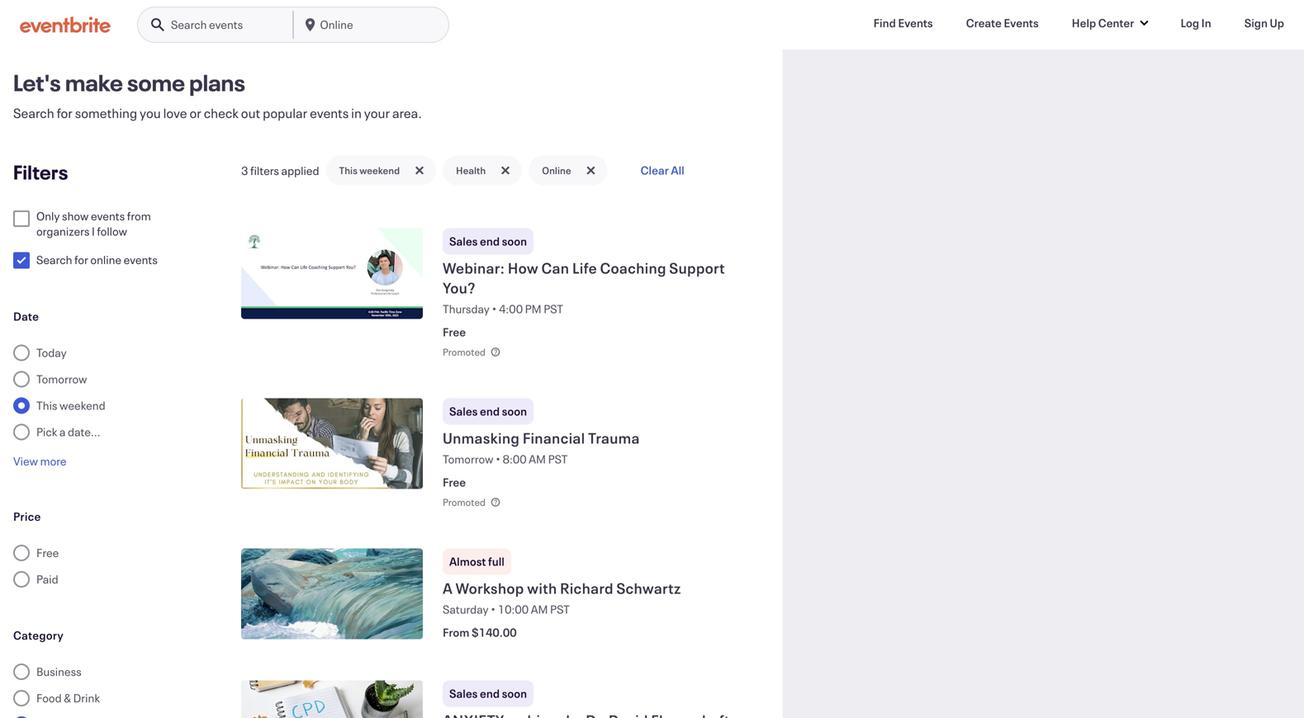 Task type: describe. For each thing, give the bounding box(es) containing it.
clear
[[641, 163, 669, 178]]

free inside the unmasking financial trauma tomorrow • 8:00 am pst free
[[443, 475, 466, 490]]

sales end soon for unmasking
[[449, 404, 527, 419]]

log in
[[1181, 15, 1212, 31]]

only
[[36, 209, 60, 224]]

0 horizontal spatial weekend
[[59, 398, 105, 414]]

in
[[351, 104, 362, 122]]

sales for webinar: how can life coaching support you?
[[449, 234, 478, 249]]

filters
[[13, 159, 68, 185]]

with
[[527, 579, 557, 599]]

sales for unmasking financial trauma
[[449, 404, 478, 419]]

soon for financial
[[502, 404, 527, 419]]

some
[[127, 67, 185, 98]]

view more button
[[13, 454, 67, 469]]

let's
[[13, 67, 61, 98]]

3 sales from the top
[[449, 687, 478, 702]]

more
[[40, 454, 67, 469]]

filters
[[250, 163, 279, 178]]

log
[[1181, 15, 1200, 31]]

• inside a workshop with richard schwartz saturday • 10:00 am pst from $140.00
[[491, 603, 496, 618]]

follow
[[97, 224, 127, 239]]

pm
[[525, 302, 542, 317]]

find
[[874, 15, 896, 31]]

a workshop with richard schwartz saturday • 10:00 am pst from $140.00
[[443, 579, 681, 641]]

promoted for unmasking financial trauma
[[443, 496, 486, 510]]

log in link
[[1168, 7, 1225, 40]]

view more
[[13, 454, 67, 469]]

am inside the unmasking financial trauma tomorrow • 8:00 am pst free
[[529, 452, 546, 467]]

date
[[13, 309, 39, 324]]

3
[[241, 163, 248, 178]]

eventbrite image
[[20, 17, 111, 33]]

3 end from the top
[[480, 687, 500, 702]]

almost full
[[449, 555, 505, 570]]

3 soon from the top
[[502, 687, 527, 702]]

can
[[542, 258, 570, 278]]

pst inside a workshop with richard schwartz saturday • 10:00 am pst from $140.00
[[550, 603, 570, 618]]

sign up link
[[1232, 7, 1298, 40]]

almost
[[449, 555, 486, 570]]

1 horizontal spatial this weekend
[[339, 164, 400, 177]]

tomorrow inside the unmasking financial trauma tomorrow • 8:00 am pst free
[[443, 452, 494, 467]]

search for search for online events
[[36, 252, 72, 268]]

1 vertical spatial for
[[74, 252, 88, 268]]

webinar:
[[443, 258, 505, 278]]

10:00
[[498, 603, 529, 618]]

help
[[1072, 15, 1097, 31]]

unmasking financial trauma tomorrow • 8:00 am pst free
[[443, 429, 640, 490]]

1 horizontal spatial this
[[339, 164, 358, 177]]

sign
[[1245, 15, 1268, 31]]

a
[[443, 579, 453, 599]]

find events link
[[861, 7, 947, 40]]

today
[[36, 345, 67, 361]]

unmasking
[[443, 429, 520, 448]]

unmasking financial trauma link
[[443, 429, 743, 448]]

help center
[[1072, 15, 1135, 31]]

food & drink
[[36, 691, 100, 706]]

sign up
[[1245, 15, 1285, 31]]

4:00
[[499, 302, 523, 317]]

health
[[456, 164, 486, 177]]

saturday
[[443, 603, 489, 618]]

life
[[572, 258, 597, 278]]

1 vertical spatial this weekend
[[36, 398, 105, 414]]

search for online events
[[36, 252, 158, 268]]

events inside the only show events from organizers i follow
[[91, 209, 125, 224]]

category
[[13, 628, 64, 644]]

0 horizontal spatial this
[[36, 398, 57, 414]]

8:00
[[503, 452, 527, 467]]

clear all button
[[614, 152, 711, 189]]

pst inside the unmasking financial trauma tomorrow • 8:00 am pst free
[[548, 452, 568, 467]]

a
[[59, 425, 66, 440]]

0 horizontal spatial online
[[320, 17, 353, 32]]

a workshop with richard schwartz link
[[443, 579, 743, 599]]

0 vertical spatial weekend
[[359, 164, 400, 177]]

pick a date...
[[36, 425, 100, 440]]

view more element
[[13, 454, 67, 469]]

events for find events
[[898, 15, 933, 31]]

love
[[163, 104, 187, 122]]

trauma
[[588, 429, 640, 448]]

0 vertical spatial tomorrow
[[36, 372, 87, 387]]

schwartz
[[617, 579, 681, 599]]

how
[[508, 258, 539, 278]]

business
[[36, 665, 82, 680]]

workshop
[[456, 579, 524, 599]]

area.
[[392, 104, 422, 122]]

plans
[[189, 67, 245, 98]]

clear all
[[641, 163, 685, 178]]

support
[[670, 258, 725, 278]]

events for create events
[[1004, 15, 1039, 31]]

from
[[127, 209, 151, 224]]

promoted for webinar: how can life coaching support you?
[[443, 346, 486, 359]]



Task type: locate. For each thing, give the bounding box(es) containing it.
1 vertical spatial end
[[480, 404, 500, 419]]

search
[[171, 17, 207, 32], [13, 104, 54, 122], [36, 252, 72, 268]]

0 vertical spatial search
[[171, 17, 207, 32]]

sales up unmasking
[[449, 404, 478, 419]]

you?
[[443, 278, 476, 298]]

2 promoted from the top
[[443, 496, 486, 510]]

3 sales end soon from the top
[[449, 687, 527, 702]]

1 events from the left
[[898, 15, 933, 31]]

0 vertical spatial free
[[443, 325, 466, 340]]

2 vertical spatial •
[[491, 603, 496, 618]]

this right applied
[[339, 164, 358, 177]]

pst down financial on the bottom left of the page
[[548, 452, 568, 467]]

0 vertical spatial •
[[492, 302, 497, 317]]

end
[[480, 234, 500, 249], [480, 404, 500, 419], [480, 687, 500, 702]]

drink
[[73, 691, 100, 706]]

0 vertical spatial this weekend
[[339, 164, 400, 177]]

2 sales end soon from the top
[[449, 404, 527, 419]]

1 vertical spatial sales end soon
[[449, 404, 527, 419]]

sales end soon up webinar:
[[449, 234, 527, 249]]

search events
[[171, 17, 243, 32]]

soon down the $140.00
[[502, 687, 527, 702]]

sales up webinar:
[[449, 234, 478, 249]]

1 vertical spatial pst
[[548, 452, 568, 467]]

1 horizontal spatial tomorrow
[[443, 452, 494, 467]]

1 promoted from the top
[[443, 346, 486, 359]]

0 vertical spatial for
[[57, 104, 73, 122]]

unmasking financial trauma primary image image
[[241, 399, 423, 490]]

0 vertical spatial am
[[529, 452, 546, 467]]

2 vertical spatial free
[[36, 546, 59, 561]]

find events
[[874, 15, 933, 31]]

pst
[[544, 302, 564, 317], [548, 452, 568, 467], [550, 603, 570, 618]]

pst down with
[[550, 603, 570, 618]]

free up paid
[[36, 546, 59, 561]]

2 vertical spatial end
[[480, 687, 500, 702]]

sales end soon up unmasking
[[449, 404, 527, 419]]

1 horizontal spatial weekend
[[359, 164, 400, 177]]

end for unmasking
[[480, 404, 500, 419]]

0 vertical spatial sales
[[449, 234, 478, 249]]

for left online
[[74, 252, 88, 268]]

0 horizontal spatial for
[[57, 104, 73, 122]]

a workshop with richard schwartz primary image image
[[241, 549, 423, 640]]

am
[[529, 452, 546, 467], [531, 603, 548, 618]]

out
[[241, 104, 260, 122]]

0 vertical spatial pst
[[544, 302, 564, 317]]

events right find
[[898, 15, 933, 31]]

promoted
[[443, 346, 486, 359], [443, 496, 486, 510]]

popular
[[263, 104, 308, 122]]

1 vertical spatial am
[[531, 603, 548, 618]]

make
[[65, 67, 123, 98]]

check
[[204, 104, 239, 122]]

1 sales from the top
[[449, 234, 478, 249]]

• inside the unmasking financial trauma tomorrow • 8:00 am pst free
[[496, 452, 501, 467]]

pick
[[36, 425, 57, 440]]

1 soon from the top
[[502, 234, 527, 249]]

events right create
[[1004, 15, 1039, 31]]

2 sales from the top
[[449, 404, 478, 419]]

0 vertical spatial promoted
[[443, 346, 486, 359]]

applied
[[281, 163, 319, 178]]

$140.00
[[472, 626, 517, 641]]

2 vertical spatial sales end soon
[[449, 687, 527, 702]]

2 soon from the top
[[502, 404, 527, 419]]

2 vertical spatial sales
[[449, 687, 478, 702]]

sales end soon
[[449, 234, 527, 249], [449, 404, 527, 419], [449, 687, 527, 702]]

pst right pm
[[544, 302, 564, 317]]

tomorrow down today
[[36, 372, 87, 387]]

search down let's
[[13, 104, 54, 122]]

this
[[339, 164, 358, 177], [36, 398, 57, 414]]

create
[[966, 15, 1002, 31]]

• left 8:00
[[496, 452, 501, 467]]

• left 4:00
[[492, 302, 497, 317]]

0 vertical spatial end
[[480, 234, 500, 249]]

sales end soon for webinar:
[[449, 234, 527, 249]]

0 vertical spatial sales end soon
[[449, 234, 527, 249]]

events right online
[[124, 252, 158, 268]]

1 vertical spatial online
[[542, 164, 571, 177]]

free inside webinar: how can life coaching support you? thursday • 4:00 pm pst free
[[443, 325, 466, 340]]

0 horizontal spatial tomorrow
[[36, 372, 87, 387]]

full
[[488, 555, 505, 570]]

1 end from the top
[[480, 234, 500, 249]]

let's make some plans search for something you love or check out popular events in your area.
[[13, 67, 422, 122]]

events up the plans
[[209, 17, 243, 32]]

1 vertical spatial this
[[36, 398, 57, 414]]

this up pick
[[36, 398, 57, 414]]

1 vertical spatial sales
[[449, 404, 478, 419]]

2 vertical spatial search
[[36, 252, 72, 268]]

for down let's
[[57, 104, 73, 122]]

0 vertical spatial this
[[339, 164, 358, 177]]

thursday
[[443, 302, 490, 317]]

1 horizontal spatial for
[[74, 252, 88, 268]]

free down unmasking
[[443, 475, 466, 490]]

end down the $140.00
[[480, 687, 500, 702]]

view
[[13, 454, 38, 469]]

show
[[62, 209, 89, 224]]

am down with
[[531, 603, 548, 618]]

richard
[[560, 579, 614, 599]]

&
[[64, 691, 71, 706]]

something
[[75, 104, 137, 122]]

1 horizontal spatial online
[[542, 164, 571, 177]]

or
[[190, 104, 201, 122]]

• left 10:00
[[491, 603, 496, 618]]

center
[[1099, 15, 1135, 31]]

sales end soon down the $140.00
[[449, 687, 527, 702]]

1 sales end soon from the top
[[449, 234, 527, 249]]

•
[[492, 302, 497, 317], [496, 452, 501, 467], [491, 603, 496, 618]]

0 vertical spatial soon
[[502, 234, 527, 249]]

tomorrow down unmasking
[[443, 452, 494, 467]]

create events
[[966, 15, 1039, 31]]

events inside let's make some plans search for something you love or check out popular events in your area.
[[310, 104, 349, 122]]

online
[[320, 17, 353, 32], [542, 164, 571, 177]]

end up webinar:
[[480, 234, 500, 249]]

promoted down thursday
[[443, 346, 486, 359]]

this weekend down your
[[339, 164, 400, 177]]

webinar: how can life coaching support you? thursday • 4:00 pm pst free
[[443, 258, 725, 340]]

promoted up the almost
[[443, 496, 486, 510]]

1 vertical spatial soon
[[502, 404, 527, 419]]

price
[[13, 509, 41, 525]]

search for search events
[[171, 17, 207, 32]]

end up unmasking
[[480, 404, 500, 419]]

webinar: how can life coaching support you? primary image image
[[241, 228, 423, 319]]

2 vertical spatial pst
[[550, 603, 570, 618]]

date...
[[68, 425, 100, 440]]

online
[[90, 252, 122, 268]]

1 vertical spatial tomorrow
[[443, 452, 494, 467]]

1 vertical spatial promoted
[[443, 496, 486, 510]]

create events link
[[953, 7, 1052, 40]]

up
[[1270, 15, 1285, 31]]

soon
[[502, 234, 527, 249], [502, 404, 527, 419], [502, 687, 527, 702]]

tomorrow
[[36, 372, 87, 387], [443, 452, 494, 467]]

0 horizontal spatial events
[[898, 15, 933, 31]]

organizers
[[36, 224, 90, 239]]

from
[[443, 626, 470, 641]]

2 events from the left
[[1004, 15, 1039, 31]]

search up the plans
[[171, 17, 207, 32]]

for
[[57, 104, 73, 122], [74, 252, 88, 268]]

events left from
[[91, 209, 125, 224]]

financial
[[523, 429, 585, 448]]

weekend down your
[[359, 164, 400, 177]]

search inside let's make some plans search for something you love or check out popular events in your area.
[[13, 104, 54, 122]]

weekend
[[359, 164, 400, 177], [59, 398, 105, 414]]

pst inside webinar: how can life coaching support you? thursday • 4:00 pm pst free
[[544, 302, 564, 317]]

• inside webinar: how can life coaching support you? thursday • 4:00 pm pst free
[[492, 302, 497, 317]]

only show events from organizers i follow
[[36, 209, 151, 239]]

1 vertical spatial search
[[13, 104, 54, 122]]

events left in
[[310, 104, 349, 122]]

you
[[140, 104, 161, 122]]

webinar: how can life coaching support you? link
[[443, 258, 743, 298]]

paid
[[36, 572, 58, 587]]

am right 8:00
[[529, 452, 546, 467]]

am inside a workshop with richard schwartz saturday • 10:00 am pst from $140.00
[[531, 603, 548, 618]]

1 horizontal spatial events
[[1004, 15, 1039, 31]]

1 vertical spatial free
[[443, 475, 466, 490]]

1 vertical spatial •
[[496, 452, 501, 467]]

coaching
[[600, 258, 667, 278]]

sales
[[449, 234, 478, 249], [449, 404, 478, 419], [449, 687, 478, 702]]

i
[[92, 224, 95, 239]]

2 vertical spatial soon
[[502, 687, 527, 702]]

soon for how
[[502, 234, 527, 249]]

end for webinar:
[[480, 234, 500, 249]]

this weekend
[[339, 164, 400, 177], [36, 398, 105, 414]]

2 end from the top
[[480, 404, 500, 419]]

soon up how
[[502, 234, 527, 249]]

this weekend up 'pick a date...'
[[36, 398, 105, 414]]

free down thursday
[[443, 325, 466, 340]]

for inside let's make some plans search for something you love or check out popular events in your area.
[[57, 104, 73, 122]]

food
[[36, 691, 62, 706]]

sales down from
[[449, 687, 478, 702]]

in
[[1202, 15, 1212, 31]]

3 filters applied
[[241, 163, 319, 178]]

soon up unmasking
[[502, 404, 527, 419]]

all
[[671, 163, 685, 178]]

free
[[443, 325, 466, 340], [443, 475, 466, 490], [36, 546, 59, 561]]

0 vertical spatial online
[[320, 17, 353, 32]]

1 vertical spatial weekend
[[59, 398, 105, 414]]

your
[[364, 104, 390, 122]]

0 horizontal spatial this weekend
[[36, 398, 105, 414]]

search down organizers
[[36, 252, 72, 268]]

weekend up date...
[[59, 398, 105, 414]]



Task type: vqa. For each thing, say whether or not it's contained in the screenshot.
"NEW" on the left of page
no



